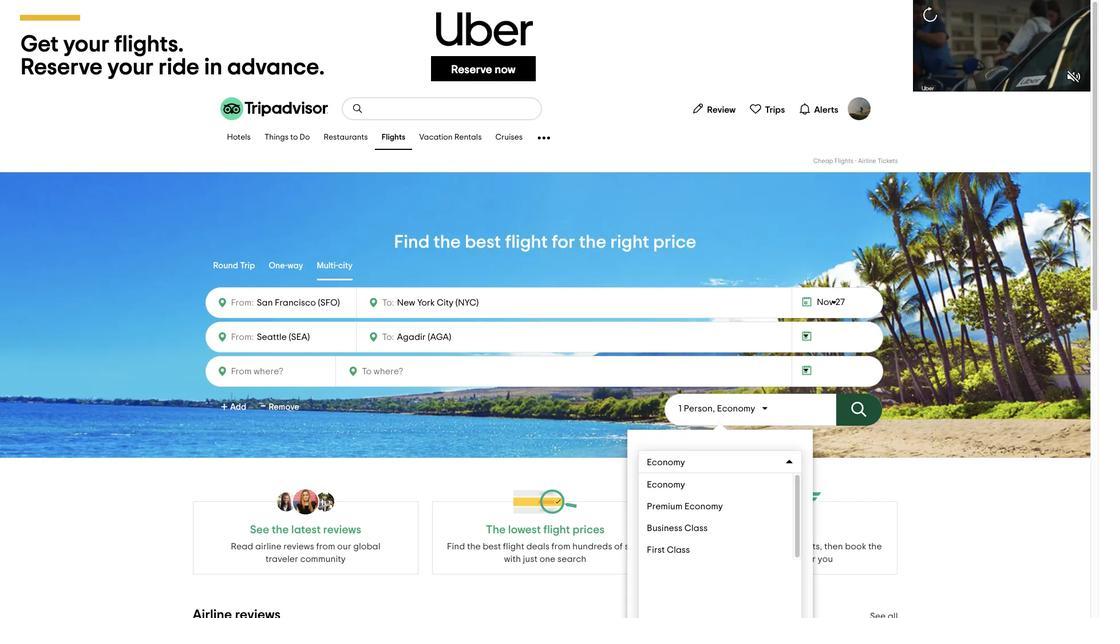 Task type: describe. For each thing, give the bounding box(es) containing it.
(18-
[[668, 506, 681, 515]]

close
[[777, 603, 801, 612]]

rentals
[[454, 134, 482, 142]]

multi-city link
[[317, 253, 353, 281]]

for
[[552, 233, 575, 251]]

things to do link
[[258, 126, 317, 150]]

things
[[264, 134, 289, 142]]

premium economy
[[647, 502, 723, 511]]

vacation rentals link
[[412, 126, 489, 150]]

deals
[[526, 542, 550, 551]]

person
[[684, 404, 713, 413]]

then
[[824, 542, 843, 551]]

to inside use flyscore to compare flights, then book the one that is right for you
[[744, 542, 752, 551]]

just
[[523, 555, 538, 564]]

best for deals
[[483, 542, 501, 551]]

nov
[[817, 298, 834, 307]]

see
[[250, 524, 269, 536]]

find for find the best flight deals from hundreds of sites with just one search
[[447, 542, 465, 551]]

with
[[504, 555, 521, 564]]

one-
[[269, 261, 288, 270]]

flyscore inside use flyscore to compare flights, then book the one that is right for you
[[705, 542, 742, 551]]

tripadvisor image
[[220, 97, 328, 120]]

trips
[[765, 105, 785, 114]]

17)
[[693, 554, 704, 563]]

profile picture image
[[848, 97, 870, 120]]

review link
[[687, 97, 740, 120]]

latest
[[291, 524, 321, 536]]

traveler community
[[266, 555, 346, 564]]

seniors
[[647, 530, 676, 539]]

2 from: from the top
[[231, 333, 254, 342]]

restaurants link
[[317, 126, 375, 150]]

+
[[221, 400, 228, 415]]

one
[[737, 555, 753, 564]]

vacation
[[419, 134, 453, 142]]

From where? text field
[[228, 364, 329, 380]]

flights,
[[795, 542, 822, 551]]

0 children (0-17)
[[639, 554, 704, 563]]

the for find the best flight deals from hundreds of sites with just one search
[[467, 542, 481, 551]]

best for for
[[465, 233, 501, 251]]

(0-
[[682, 554, 693, 563]]

restaurants
[[324, 134, 368, 142]]

reviews inside read airline reviews from our global traveler community
[[283, 542, 314, 551]]

- remove
[[261, 397, 299, 416]]

first class
[[647, 546, 690, 555]]

sites
[[625, 542, 644, 551]]

from inside find the best flight deals from hundreds of sites with just one search
[[552, 542, 571, 551]]

hundreds
[[573, 542, 612, 551]]

see the latest reviews
[[250, 524, 361, 536]]

premium
[[647, 502, 683, 511]]

read airline reviews from our global traveler community
[[231, 542, 380, 564]]

trips link
[[745, 97, 790, 120]]

1 horizontal spatial flyscore
[[763, 524, 807, 536]]

(65+)
[[678, 530, 698, 539]]

To where? text field
[[394, 330, 500, 345]]

the
[[486, 524, 506, 536]]

children
[[647, 554, 680, 563]]

of
[[614, 542, 623, 551]]

airline
[[858, 158, 876, 164]]

book
[[845, 542, 866, 551]]

tickets
[[878, 158, 898, 164]]

1 for 1 adult (18-64)
[[639, 506, 642, 515]]

hotels
[[227, 134, 251, 142]]

alerts
[[814, 105, 838, 114]]

1 for 1 person , economy
[[679, 404, 682, 413]]

way
[[288, 261, 303, 270]]

remove
[[269, 403, 299, 412]]

1 vertical spatial -
[[261, 397, 266, 416]]

hotels link
[[220, 126, 258, 150]]

one search
[[540, 555, 586, 564]]

use
[[688, 542, 703, 551]]

search image
[[352, 103, 363, 114]]

cheap
[[813, 158, 833, 164]]

do
[[300, 134, 310, 142]]



Task type: vqa. For each thing, say whether or not it's contained in the screenshot.
,
yes



Task type: locate. For each thing, give the bounding box(es) containing it.
the inside find the best flight deals from hundreds of sites with just one search
[[467, 542, 481, 551]]

flyscore up compare
[[763, 524, 807, 536]]

add
[[230, 403, 246, 412]]

1 vertical spatial from where? text field
[[254, 329, 349, 345]]

None search field
[[343, 98, 541, 119]]

to left do
[[290, 134, 298, 142]]

0 for 0 children (0-17)
[[639, 554, 645, 563]]

0 horizontal spatial flights
[[382, 134, 405, 142]]

64)
[[681, 506, 695, 515]]

0 up sites
[[639, 530, 645, 539]]

right inside use flyscore to compare flights, then book the one that is right for you
[[782, 555, 802, 564]]

that
[[755, 555, 772, 564]]

0 horizontal spatial 1
[[639, 506, 642, 515]]

0 vertical spatial right
[[610, 233, 649, 251]]

economy
[[717, 404, 755, 413], [647, 458, 685, 467], [647, 458, 686, 467], [647, 480, 685, 489], [685, 502, 723, 511]]

best inside find the best flight deals from hundreds of sites with just one search
[[483, 542, 501, 551]]

flight left the for
[[505, 233, 548, 251]]

1 vertical spatial right
[[782, 555, 802, 564]]

- left airline on the top right of the page
[[855, 158, 857, 164]]

0 horizontal spatial right
[[610, 233, 649, 251]]

vacation rentals
[[419, 134, 482, 142]]

0
[[639, 530, 645, 539], [639, 554, 645, 563]]

0 seniors (65+)
[[639, 530, 698, 539]]

find the best flight for the right price
[[394, 233, 696, 251]]

for you
[[804, 555, 833, 564]]

flight for for
[[505, 233, 548, 251]]

0 vertical spatial from where? text field
[[254, 295, 349, 311]]

1 vertical spatial flights
[[835, 158, 854, 164]]

to:
[[382, 298, 394, 307], [382, 333, 394, 342]]

round trip
[[213, 261, 255, 270]]

find the best flight deals from hundreds of sites with just one search
[[447, 542, 644, 564]]

from where? text field down 'way'
[[254, 295, 349, 311]]

flights left vacation
[[382, 134, 405, 142]]

1 horizontal spatial reviews
[[323, 524, 361, 536]]

+ add
[[221, 400, 246, 415]]

1 vertical spatial best
[[483, 542, 501, 551]]

lowest
[[508, 524, 541, 536]]

To where? text field
[[394, 295, 500, 310], [359, 364, 459, 379]]

find inside find the best flight deals from hundreds of sites with just one search
[[447, 542, 465, 551]]

flight for deals
[[503, 542, 524, 551]]

0 vertical spatial find
[[394, 233, 430, 251]]

is
[[774, 555, 780, 564]]

multi-city
[[317, 261, 353, 270]]

1 horizontal spatial flights
[[835, 158, 854, 164]]

1 horizontal spatial find
[[447, 542, 465, 551]]

- left remove
[[261, 397, 266, 416]]

1 vertical spatial 1
[[639, 506, 642, 515]]

2 from from the left
[[552, 542, 571, 551]]

0 horizontal spatial to
[[290, 134, 298, 142]]

-
[[855, 158, 857, 164], [261, 397, 266, 416]]

1 horizontal spatial to
[[744, 542, 752, 551]]

0 vertical spatial to:
[[382, 298, 394, 307]]

from
[[316, 542, 335, 551], [552, 542, 571, 551]]

0 vertical spatial flight
[[505, 233, 548, 251]]

adult
[[644, 506, 666, 515]]

0 for 0 seniors (65+)
[[639, 530, 645, 539]]

flyscore up one
[[705, 542, 742, 551]]

from where? text field up from where? text box
[[254, 329, 349, 345]]

0 vertical spatial to where? text field
[[394, 295, 500, 310]]

round
[[213, 261, 238, 270]]

27
[[836, 298, 845, 307]]

1 horizontal spatial 1
[[679, 404, 682, 413]]

first
[[647, 546, 665, 555]]

flights link
[[375, 126, 412, 150]]

reviews up traveler community
[[283, 542, 314, 551]]

airline
[[255, 542, 281, 551]]

the inside use flyscore to compare flights, then book the one that is right for you
[[868, 542, 882, 551]]

business
[[647, 524, 683, 533]]

class
[[685, 524, 708, 533], [667, 546, 690, 555]]

1 horizontal spatial right
[[782, 555, 802, 564]]

1 vertical spatial to:
[[382, 333, 394, 342]]

cruises link
[[489, 126, 530, 150]]

from: down round trip "link"
[[231, 298, 254, 307]]

0 vertical spatial -
[[855, 158, 857, 164]]

our
[[337, 542, 351, 551]]

advertisement region
[[0, 0, 1091, 92]]

1 vertical spatial flight
[[503, 542, 524, 551]]

1 vertical spatial flyscore
[[705, 542, 742, 551]]

price
[[653, 233, 696, 251]]

the for see the latest reviews
[[272, 524, 289, 536]]

0 vertical spatial best
[[465, 233, 501, 251]]

1 person , economy
[[679, 404, 755, 413]]

1 from where? text field from the top
[[254, 295, 349, 311]]

1 left 'person'
[[679, 404, 682, 413]]

the
[[434, 233, 461, 251], [579, 233, 606, 251], [272, 524, 289, 536], [467, 542, 481, 551], [868, 542, 882, 551]]

from inside read airline reviews from our global traveler community
[[316, 542, 335, 551]]

flights inside flights link
[[382, 134, 405, 142]]

round trip link
[[213, 253, 255, 281]]

0 vertical spatial flyscore
[[763, 524, 807, 536]]

flight
[[505, 233, 548, 251], [503, 542, 524, 551]]

find
[[394, 233, 430, 251], [447, 542, 465, 551]]

0 horizontal spatial reviews
[[283, 542, 314, 551]]

0 vertical spatial reviews
[[323, 524, 361, 536]]

to inside things to do link
[[290, 134, 298, 142]]

business class
[[647, 524, 708, 533]]

alerts link
[[794, 97, 843, 120]]

,
[[713, 404, 715, 413]]

1 vertical spatial reviews
[[283, 542, 314, 551]]

from:
[[231, 298, 254, 307], [231, 333, 254, 342]]

to where? text field up to where? text box
[[394, 295, 500, 310]]

1 left adult
[[639, 506, 642, 515]]

1 vertical spatial class
[[667, 546, 690, 555]]

review
[[707, 105, 736, 114]]

0 vertical spatial class
[[685, 524, 708, 533]]

0 down sites
[[639, 554, 645, 563]]

0 vertical spatial 1
[[679, 404, 682, 413]]

city
[[338, 261, 353, 270]]

compare
[[754, 542, 793, 551]]

to up one
[[744, 542, 752, 551]]

0 horizontal spatial find
[[394, 233, 430, 251]]

read
[[231, 542, 253, 551]]

cheap flights - airline tickets
[[813, 158, 898, 164]]

from up 'one search'
[[552, 542, 571, 551]]

from left our
[[316, 542, 335, 551]]

1 0 from the top
[[639, 530, 645, 539]]

use flyscore to compare flights, then book the one that is right for you
[[688, 542, 882, 564]]

1 vertical spatial from:
[[231, 333, 254, 342]]

2 to: from the top
[[382, 333, 394, 342]]

0 horizontal spatial -
[[261, 397, 266, 416]]

reviews
[[323, 524, 361, 536], [283, 542, 314, 551]]

1 horizontal spatial from
[[552, 542, 571, 551]]

0 horizontal spatial from
[[316, 542, 335, 551]]

From where? text field
[[254, 295, 349, 311], [254, 329, 349, 345]]

one-way
[[269, 261, 303, 270]]

1 from from the left
[[316, 542, 335, 551]]

class for business class
[[685, 524, 708, 533]]

1 from: from the top
[[231, 298, 254, 307]]

things to do
[[264, 134, 310, 142]]

flight prices
[[543, 524, 605, 536]]

1 to: from the top
[[382, 298, 394, 307]]

multi-
[[317, 261, 338, 270]]

0 vertical spatial from:
[[231, 298, 254, 307]]

0 vertical spatial flights
[[382, 134, 405, 142]]

trip
[[240, 261, 255, 270]]

1 vertical spatial to
[[744, 542, 752, 551]]

right right "is"
[[782, 555, 802, 564]]

2 0 from the top
[[639, 554, 645, 563]]

1 vertical spatial to where? text field
[[359, 364, 459, 379]]

flight up with
[[503, 542, 524, 551]]

1 horizontal spatial -
[[855, 158, 857, 164]]

the for find the best flight for the right price
[[434, 233, 461, 251]]

reviews up our
[[323, 524, 361, 536]]

1 adult (18-64)
[[639, 506, 695, 515]]

right
[[610, 233, 649, 251], [782, 555, 802, 564]]

flyscore
[[763, 524, 807, 536], [705, 542, 742, 551]]

flight inside find the best flight deals from hundreds of sites with just one search
[[503, 542, 524, 551]]

nov 27
[[817, 298, 845, 307]]

right left price
[[610, 233, 649, 251]]

0 vertical spatial 0
[[639, 530, 645, 539]]

find for find the best flight for the right price
[[394, 233, 430, 251]]

to where? text field down to where? text box
[[359, 364, 459, 379]]

0 horizontal spatial flyscore
[[705, 542, 742, 551]]

0 vertical spatial to
[[290, 134, 298, 142]]

1 vertical spatial 0
[[639, 554, 645, 563]]

global
[[353, 542, 380, 551]]

flights right cheap
[[835, 158, 854, 164]]

class for first class
[[667, 546, 690, 555]]

from: up from where? text box
[[231, 333, 254, 342]]

1 vertical spatial find
[[447, 542, 465, 551]]

2 from where? text field from the top
[[254, 329, 349, 345]]

the lowest flight prices
[[486, 524, 605, 536]]

cruises
[[496, 134, 523, 142]]

one-way link
[[269, 253, 303, 281]]

best
[[465, 233, 501, 251], [483, 542, 501, 551]]



